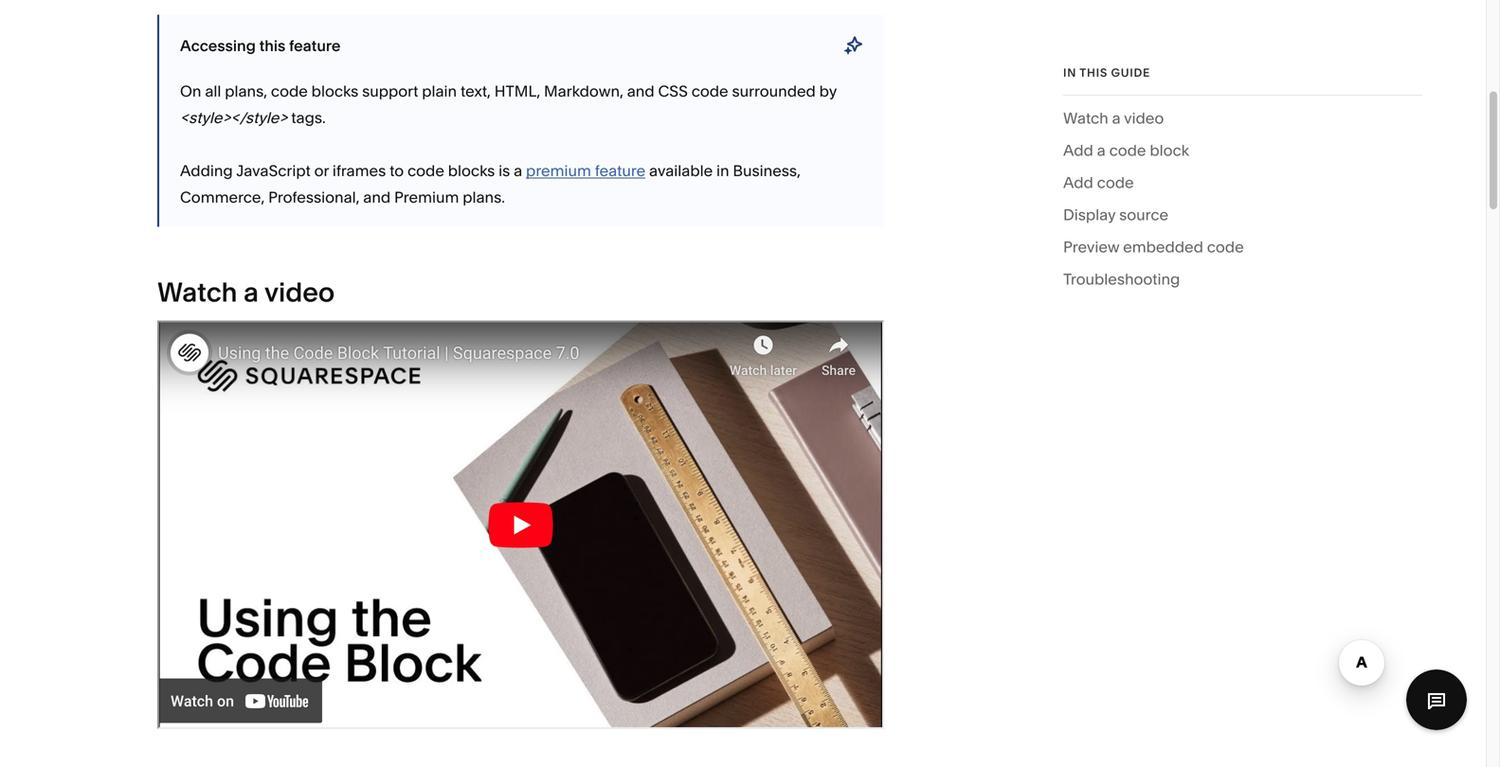 Task type: describe. For each thing, give the bounding box(es) containing it.
1 horizontal spatial watch a video
[[1064, 109, 1164, 127]]

available in business, commerce, professional, and premium plans.
[[180, 162, 801, 207]]

accessing this feature
[[180, 36, 341, 55]]

block
[[1150, 141, 1190, 160]]

surrounded
[[732, 82, 816, 100]]

code right css
[[692, 82, 729, 100]]

add a code block link
[[1064, 137, 1190, 170]]

add for add code
[[1064, 173, 1094, 192]]

plans.
[[463, 188, 505, 207]]

plain
[[422, 82, 457, 100]]

by
[[820, 82, 837, 100]]

1 vertical spatial watch a video
[[157, 276, 335, 309]]

and inside on all plans, code blocks support plain text, html, markdown, and css code surrounded by <style></style> tags.
[[627, 82, 655, 100]]

and inside available in business, commerce, professional, and premium plans.
[[363, 188, 391, 207]]

available
[[649, 162, 713, 180]]

code right embedded
[[1208, 238, 1244, 256]]

1 vertical spatial blocks
[[448, 162, 495, 180]]

tags.
[[291, 109, 326, 127]]

a inside add a code block link
[[1097, 141, 1106, 160]]

is
[[499, 162, 510, 180]]

a inside watch a video link
[[1113, 109, 1121, 127]]

premium
[[394, 188, 459, 207]]

source
[[1120, 206, 1169, 224]]

code down watch a video link
[[1110, 141, 1147, 160]]

add code link
[[1064, 170, 1134, 202]]

css
[[658, 82, 688, 100]]

this for accessing
[[259, 36, 286, 55]]

code down add a code block link
[[1097, 173, 1134, 192]]

adding
[[180, 162, 233, 180]]

premium feature link
[[526, 162, 646, 180]]

preview
[[1064, 238, 1120, 256]]

blocks inside on all plans, code blocks support plain text, html, markdown, and css code surrounded by <style></style> tags.
[[312, 82, 359, 100]]

on all plans, code blocks support plain text, html, markdown, and css code surrounded by <style></style> tags.
[[180, 82, 837, 127]]

to
[[390, 162, 404, 180]]

adding javascript or iframes to code blocks is a premium feature
[[180, 162, 646, 180]]

professional,
[[268, 188, 360, 207]]

add code
[[1064, 173, 1134, 192]]

support
[[362, 82, 418, 100]]

troubleshooting link
[[1064, 266, 1181, 299]]

markdown,
[[544, 82, 624, 100]]

in this guide
[[1064, 66, 1151, 80]]



Task type: locate. For each thing, give the bounding box(es) containing it.
this right in
[[1080, 66, 1108, 80]]

<style></style>
[[180, 109, 288, 127]]

watch
[[1064, 109, 1109, 127], [157, 276, 237, 309]]

a
[[1113, 109, 1121, 127], [1097, 141, 1106, 160], [514, 162, 523, 180], [244, 276, 259, 309]]

feature left 'available'
[[595, 162, 646, 180]]

feature up tags.
[[289, 36, 341, 55]]

0 vertical spatial feature
[[289, 36, 341, 55]]

watch a video
[[1064, 109, 1164, 127], [157, 276, 335, 309]]

1 horizontal spatial video
[[1124, 109, 1164, 127]]

text,
[[461, 82, 491, 100]]

0 vertical spatial add
[[1064, 141, 1094, 160]]

and left css
[[627, 82, 655, 100]]

commerce,
[[180, 188, 265, 207]]

blocks up tags.
[[312, 82, 359, 100]]

watch a video link
[[1064, 105, 1164, 137]]

guide
[[1112, 66, 1151, 80]]

or
[[314, 162, 329, 180]]

0 horizontal spatial video
[[264, 276, 335, 309]]

0 vertical spatial this
[[259, 36, 286, 55]]

this
[[259, 36, 286, 55], [1080, 66, 1108, 80]]

all
[[205, 82, 221, 100]]

add a code block
[[1064, 141, 1190, 160]]

display source
[[1064, 206, 1169, 224]]

and down 'iframes'
[[363, 188, 391, 207]]

add up display
[[1064, 173, 1094, 192]]

javascript
[[236, 162, 311, 180]]

0 horizontal spatial and
[[363, 188, 391, 207]]

1 horizontal spatial blocks
[[448, 162, 495, 180]]

0 horizontal spatial feature
[[289, 36, 341, 55]]

0 vertical spatial watch
[[1064, 109, 1109, 127]]

1 horizontal spatial this
[[1080, 66, 1108, 80]]

0 horizontal spatial watch
[[157, 276, 237, 309]]

iframes
[[333, 162, 386, 180]]

on
[[180, 82, 201, 100]]

business,
[[733, 162, 801, 180]]

2 add from the top
[[1064, 173, 1094, 192]]

this for in
[[1080, 66, 1108, 80]]

add up 'add code'
[[1064, 141, 1094, 160]]

1 horizontal spatial feature
[[595, 162, 646, 180]]

1 vertical spatial add
[[1064, 173, 1094, 192]]

accessing
[[180, 36, 256, 55]]

display
[[1064, 206, 1116, 224]]

video
[[1124, 109, 1164, 127], [264, 276, 335, 309]]

1 vertical spatial video
[[264, 276, 335, 309]]

this up plans,
[[259, 36, 286, 55]]

code up premium
[[408, 162, 445, 180]]

plans,
[[225, 82, 267, 100]]

premium
[[526, 162, 591, 180]]

0 horizontal spatial this
[[259, 36, 286, 55]]

1 vertical spatial watch
[[157, 276, 237, 309]]

1 add from the top
[[1064, 141, 1094, 160]]

1 vertical spatial feature
[[595, 162, 646, 180]]

0 vertical spatial video
[[1124, 109, 1164, 127]]

preview embedded code link
[[1064, 234, 1244, 266]]

add for add a code block
[[1064, 141, 1094, 160]]

code up tags.
[[271, 82, 308, 100]]

troubleshooting
[[1064, 270, 1181, 289]]

preview embedded code
[[1064, 238, 1244, 256]]

1 horizontal spatial and
[[627, 82, 655, 100]]

add
[[1064, 141, 1094, 160], [1064, 173, 1094, 192]]

blocks up plans.
[[448, 162, 495, 180]]

html,
[[495, 82, 541, 100]]

1 horizontal spatial watch
[[1064, 109, 1109, 127]]

0 horizontal spatial watch a video
[[157, 276, 335, 309]]

embedded
[[1124, 238, 1204, 256]]

in
[[1064, 66, 1077, 80]]

0 vertical spatial watch a video
[[1064, 109, 1164, 127]]

display source link
[[1064, 202, 1169, 234]]

1 vertical spatial and
[[363, 188, 391, 207]]

code
[[271, 82, 308, 100], [692, 82, 729, 100], [1110, 141, 1147, 160], [408, 162, 445, 180], [1097, 173, 1134, 192], [1208, 238, 1244, 256]]

in
[[717, 162, 730, 180]]

0 horizontal spatial blocks
[[312, 82, 359, 100]]

and
[[627, 82, 655, 100], [363, 188, 391, 207]]

feature
[[289, 36, 341, 55], [595, 162, 646, 180]]

blocks
[[312, 82, 359, 100], [448, 162, 495, 180]]

0 vertical spatial blocks
[[312, 82, 359, 100]]

1 vertical spatial this
[[1080, 66, 1108, 80]]

0 vertical spatial and
[[627, 82, 655, 100]]



Task type: vqa. For each thing, say whether or not it's contained in the screenshot.
Squarespace within the Community forums Join our active community of Squarespace users and professionals for advice, inspiration, and best practices.
no



